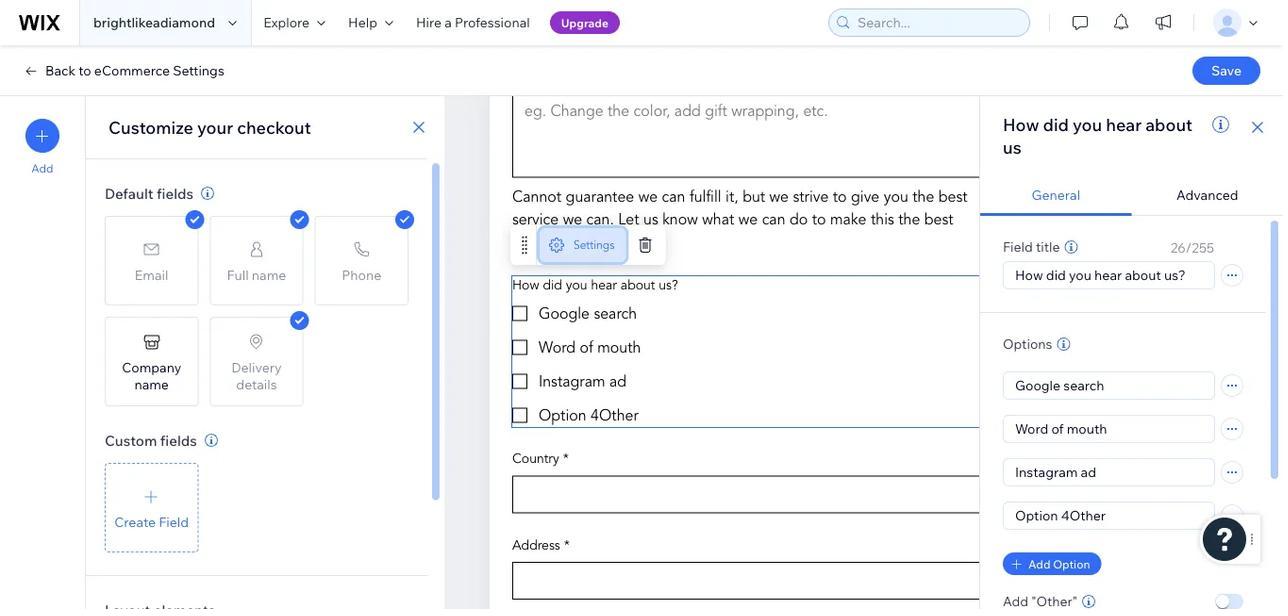 Task type: describe. For each thing, give the bounding box(es) containing it.
field inside button
[[159, 514, 189, 530]]

options
[[1003, 336, 1053, 353]]

Options text field
[[1004, 416, 1215, 443]]

hear
[[1106, 114, 1142, 135]]

about
[[1146, 114, 1193, 135]]

advanced button
[[1132, 176, 1284, 216]]

255
[[1192, 240, 1215, 256]]

26 / 255
[[1171, 240, 1215, 256]]

advanced
[[1177, 187, 1239, 203]]

save button
[[1193, 57, 1261, 85]]

back
[[45, 62, 76, 79]]

add button
[[25, 119, 59, 176]]

professional
[[455, 14, 530, 31]]

custom fields
[[105, 432, 197, 450]]

1 horizontal spatial field
[[1003, 239, 1033, 255]]

general
[[1032, 187, 1081, 203]]

title
[[1036, 239, 1060, 255]]

hire
[[416, 14, 442, 31]]

tab list containing general
[[981, 176, 1284, 216]]

a
[[445, 14, 452, 31]]

your
[[197, 117, 233, 138]]

add for add option
[[1029, 557, 1051, 572]]

add option
[[1029, 557, 1091, 572]]

customize your checkout
[[109, 117, 311, 138]]

company name
[[122, 359, 181, 393]]

ecommerce
[[94, 62, 170, 79]]

to
[[79, 62, 91, 79]]

upgrade button
[[550, 11, 620, 34]]

Options text field
[[1004, 460, 1215, 486]]

custom
[[105, 432, 157, 450]]

settings button
[[540, 229, 626, 263]]

help button
[[337, 0, 405, 45]]

company
[[122, 359, 181, 376]]

/
[[1186, 240, 1192, 256]]

customize
[[109, 117, 193, 138]]

how did you hear about us
[[1003, 114, 1193, 158]]

settings inside button
[[173, 62, 224, 79]]

you
[[1073, 114, 1103, 135]]

option
[[1054, 557, 1091, 572]]



Task type: vqa. For each thing, say whether or not it's contained in the screenshot.
Save button
yes



Task type: locate. For each thing, give the bounding box(es) containing it.
brightlikeadiamond
[[93, 14, 215, 31]]

field left title
[[1003, 239, 1033, 255]]

upgrade
[[561, 16, 609, 30]]

checkout
[[237, 117, 311, 138]]

hire a professional
[[416, 14, 530, 31]]

1 vertical spatial fields
[[160, 432, 197, 450]]

fields right the default
[[157, 185, 194, 202]]

back to ecommerce settings
[[45, 62, 224, 79]]

name
[[134, 376, 169, 393]]

0 horizontal spatial field
[[159, 514, 189, 530]]

Field title text field
[[1004, 262, 1215, 289]]

1 horizontal spatial add
[[1029, 557, 1051, 572]]

settings
[[173, 62, 224, 79], [574, 239, 615, 252]]

0 vertical spatial field
[[1003, 239, 1033, 255]]

add option button
[[1003, 553, 1102, 576]]

Options text field
[[1004, 503, 1215, 530]]

26
[[1171, 240, 1186, 256]]

help
[[348, 14, 378, 31]]

field right create
[[159, 514, 189, 530]]

how
[[1003, 114, 1040, 135]]

default fields
[[105, 185, 194, 202]]

save
[[1212, 62, 1242, 79]]

tab list
[[981, 176, 1284, 216]]

0 horizontal spatial settings
[[173, 62, 224, 79]]

add
[[31, 161, 53, 176], [1029, 557, 1051, 572]]

did
[[1044, 114, 1069, 135]]

back to ecommerce settings button
[[23, 62, 224, 79]]

create field button
[[105, 463, 199, 553]]

fields for default fields
[[157, 185, 194, 202]]

hire a professional link
[[405, 0, 542, 45]]

add for add
[[31, 161, 53, 176]]

Options text field
[[1004, 373, 1215, 399]]

Search... field
[[852, 9, 1024, 36]]

fields right custom
[[160, 432, 197, 450]]

explore
[[263, 14, 310, 31]]

0 vertical spatial add
[[31, 161, 53, 176]]

create
[[114, 514, 156, 530]]

1 horizontal spatial settings
[[574, 239, 615, 252]]

1 vertical spatial add
[[1029, 557, 1051, 572]]

field
[[1003, 239, 1033, 255], [159, 514, 189, 530]]

1 vertical spatial settings
[[574, 239, 615, 252]]

general button
[[981, 176, 1132, 216]]

us
[[1003, 136, 1022, 158]]

0 vertical spatial fields
[[157, 185, 194, 202]]

default
[[105, 185, 154, 202]]

create field
[[114, 514, 189, 530]]

fields
[[157, 185, 194, 202], [160, 432, 197, 450]]

0 horizontal spatial add
[[31, 161, 53, 176]]

0 vertical spatial settings
[[173, 62, 224, 79]]

settings inside "button"
[[574, 239, 615, 252]]

fields for custom fields
[[160, 432, 197, 450]]

field title
[[1003, 239, 1060, 255]]

1 vertical spatial field
[[159, 514, 189, 530]]



